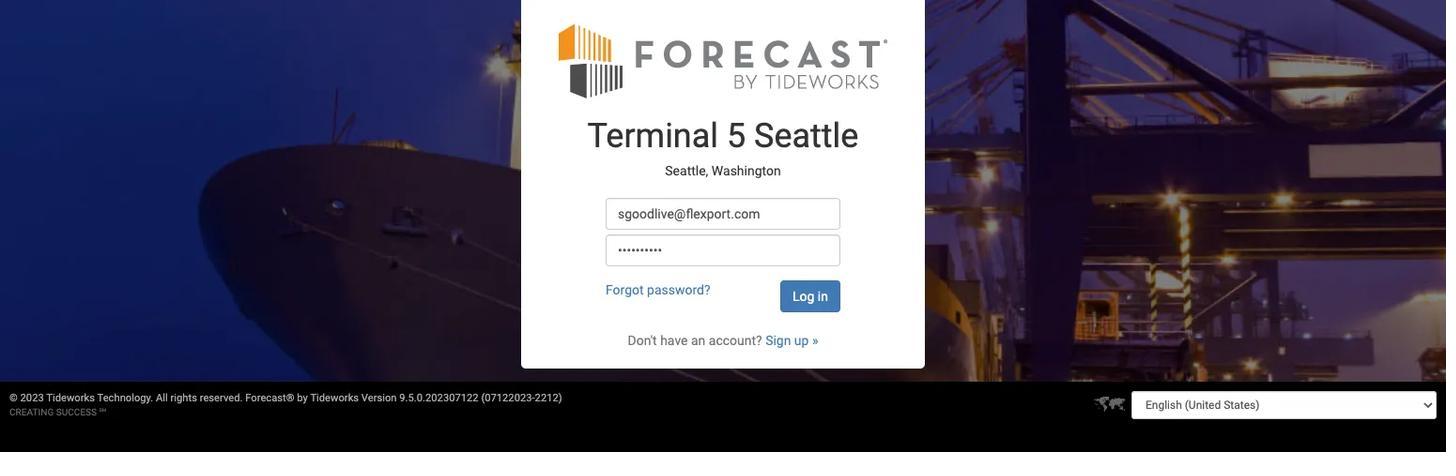 Task type: describe. For each thing, give the bounding box(es) containing it.
seattle
[[754, 116, 859, 156]]

don't
[[628, 333, 657, 348]]

creating
[[9, 408, 54, 418]]

»
[[812, 333, 818, 348]]

©
[[9, 393, 18, 405]]

2 tideworks from the left
[[310, 393, 359, 405]]

terminal 5 seattle seattle, washington
[[587, 116, 859, 179]]

2212)
[[535, 393, 562, 405]]

in
[[818, 289, 828, 304]]

forgot password? log in
[[606, 282, 828, 304]]

don't have an account? sign up »
[[628, 333, 818, 348]]

sign
[[765, 333, 791, 348]]

washington
[[712, 164, 781, 179]]

log in button
[[780, 281, 840, 313]]

1 tideworks from the left
[[46, 393, 95, 405]]

Password password field
[[606, 235, 840, 266]]

by
[[297, 393, 308, 405]]

success
[[56, 408, 97, 418]]

sign up » link
[[765, 333, 818, 348]]

technology.
[[97, 393, 153, 405]]

9.5.0.202307122
[[399, 393, 479, 405]]



Task type: vqa. For each thing, say whether or not it's contained in the screenshot.
Seattle
yes



Task type: locate. For each thing, give the bounding box(es) containing it.
up
[[794, 333, 809, 348]]

tideworks
[[46, 393, 95, 405], [310, 393, 359, 405]]

terminal
[[587, 116, 718, 156]]

forgot
[[606, 282, 644, 297]]

Email or username text field
[[606, 198, 840, 230]]

have
[[660, 333, 688, 348]]

password?
[[647, 282, 710, 297]]

1 horizontal spatial tideworks
[[310, 393, 359, 405]]

seattle,
[[665, 164, 708, 179]]

℠
[[99, 408, 106, 418]]

(07122023-
[[481, 393, 535, 405]]

forecast® by tideworks image
[[559, 21, 887, 99]]

5
[[727, 116, 746, 156]]

0 horizontal spatial tideworks
[[46, 393, 95, 405]]

tideworks right by
[[310, 393, 359, 405]]

account?
[[709, 333, 762, 348]]

2023
[[20, 393, 44, 405]]

all
[[156, 393, 168, 405]]

forgot password? link
[[606, 282, 710, 297]]

reserved.
[[200, 393, 243, 405]]

forecast®
[[245, 393, 294, 405]]

log
[[793, 289, 814, 304]]

version
[[361, 393, 397, 405]]

an
[[691, 333, 706, 348]]

tideworks up success
[[46, 393, 95, 405]]

rights
[[170, 393, 197, 405]]

© 2023 tideworks technology. all rights reserved. forecast® by tideworks version 9.5.0.202307122 (07122023-2212) creating success ℠
[[9, 393, 562, 418]]



